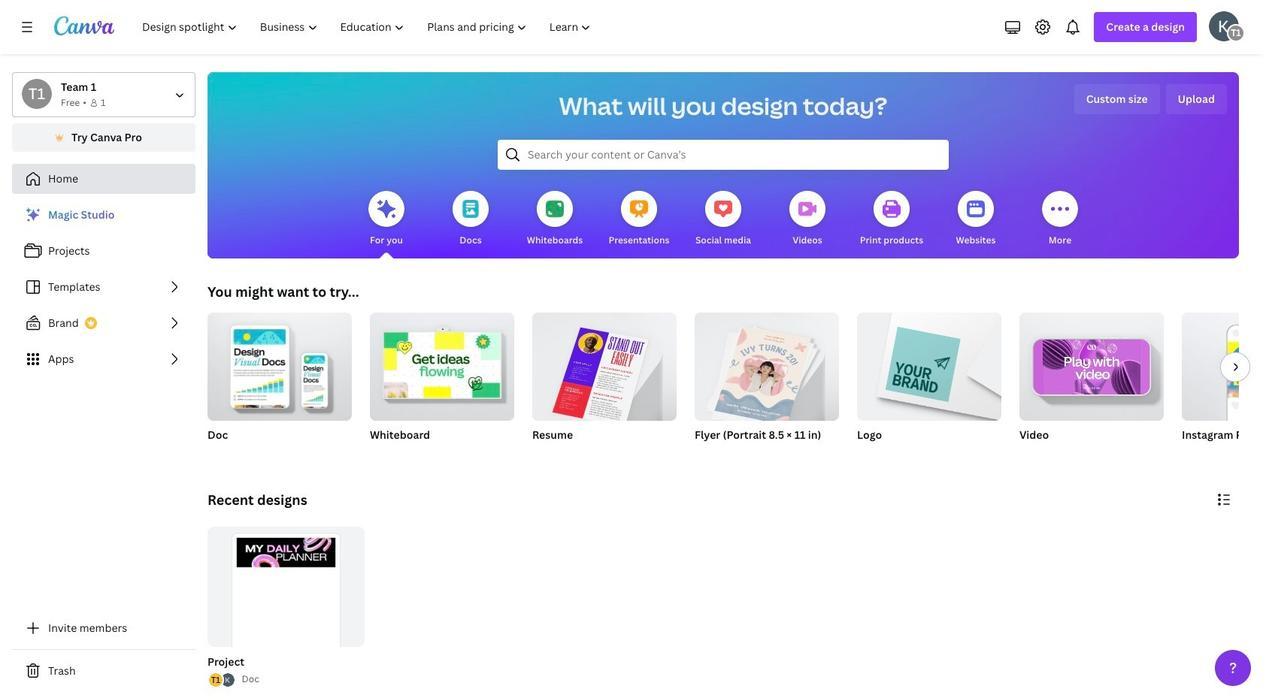 Task type: locate. For each thing, give the bounding box(es) containing it.
0 vertical spatial team 1 element
[[1228, 24, 1246, 42]]

group
[[208, 307, 352, 462], [208, 307, 352, 421], [370, 307, 515, 462], [370, 307, 515, 421], [533, 307, 677, 462], [533, 307, 677, 428], [695, 307, 840, 462], [695, 307, 840, 426], [858, 307, 1002, 462], [858, 307, 1002, 421], [1020, 307, 1165, 462], [1020, 307, 1165, 421], [1183, 313, 1264, 462], [1183, 313, 1264, 421], [205, 527, 365, 689], [208, 527, 365, 687]]

top level navigation element
[[132, 12, 604, 42]]

Switch to another team button
[[12, 72, 196, 117]]

1 vertical spatial list
[[208, 673, 236, 689]]

0 vertical spatial list
[[12, 200, 196, 375]]

list
[[12, 200, 196, 375], [208, 673, 236, 689]]

1 horizontal spatial list
[[208, 673, 236, 689]]

team 1 image
[[1228, 24, 1246, 42]]

1 vertical spatial team 1 element
[[22, 79, 52, 109]]

None search field
[[498, 140, 949, 170]]

0 horizontal spatial team 1 element
[[22, 79, 52, 109]]

team 1 element
[[1228, 24, 1246, 42], [22, 79, 52, 109]]



Task type: vqa. For each thing, say whether or not it's contained in the screenshot.
the bottommost Team 1 image
yes



Task type: describe. For each thing, give the bounding box(es) containing it.
kendall parks image
[[1210, 11, 1240, 41]]

1 horizontal spatial team 1 element
[[1228, 24, 1246, 42]]

team 1 element inside switch to another team button
[[22, 79, 52, 109]]

Search search field
[[528, 141, 919, 169]]

0 horizontal spatial list
[[12, 200, 196, 375]]

team 1 image
[[22, 79, 52, 109]]



